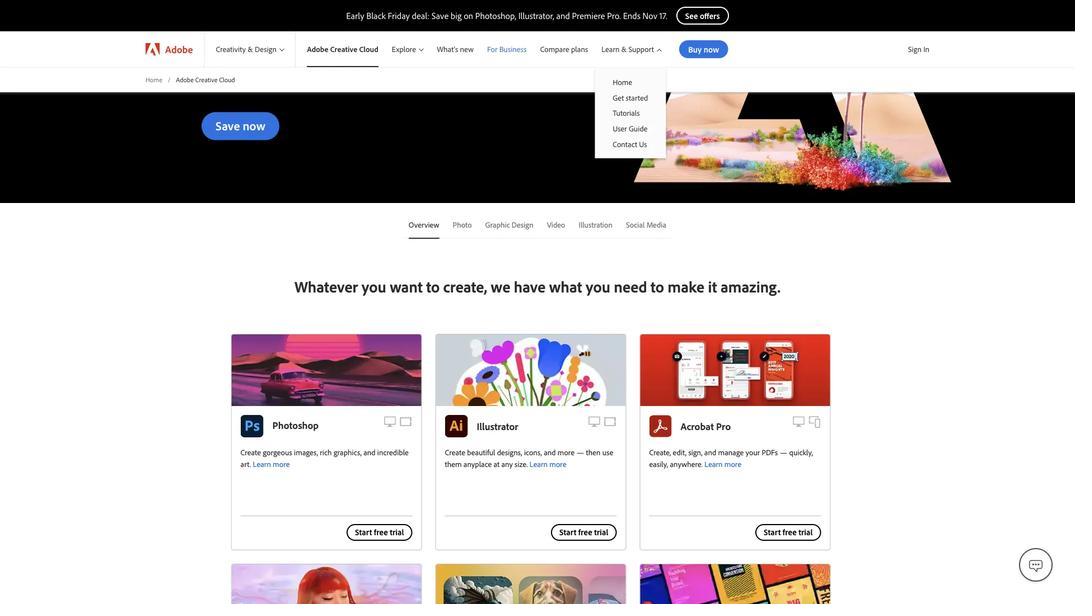 Task type: describe. For each thing, give the bounding box(es) containing it.
1 vertical spatial design
[[512, 220, 534, 230]]

any
[[501, 460, 513, 469]]

friday
[[388, 10, 410, 21]]

six
[[202, 65, 212, 78]]

photoshop, inside "get a great deal on popular creative cloud apps. buy photoshop, illustrator, or premiere pro and save for the first six months. just"
[[202, 50, 248, 63]]

art.
[[241, 460, 251, 469]]

gorgeous
[[263, 448, 292, 458]]

start free trial link for illustrator
[[551, 525, 617, 542]]

learn more for acrobat pro
[[705, 460, 742, 469]]

compare plans link
[[533, 31, 595, 67]]

compare
[[540, 44, 569, 54]]

video
[[547, 220, 565, 230]]

get started link
[[595, 90, 666, 105]]

0 horizontal spatial home link
[[146, 75, 162, 84]]

creative inside "get a great deal on popular creative cloud apps. buy photoshop, illustrator, or premiere pro and save for the first six months. just"
[[315, 35, 349, 48]]

illustration
[[579, 220, 613, 230]]

want
[[390, 277, 423, 297]]

get a great deal on popular creative cloud apps. buy photoshop, illustrator, or premiere pro and save for the first six months. just
[[202, 35, 442, 78]]

group containing home
[[595, 67, 666, 158]]

— inside create, edit, sign, and manage your pdfs — quickly, easily, anywhere.
[[780, 448, 788, 458]]

learn for acrobat pro
[[705, 460, 723, 469]]

illustrator
[[477, 421, 518, 433]]

more inside create beautiful designs, icons, and more — then use them anyplace at any size.
[[558, 448, 575, 458]]

creativity & design
[[216, 44, 277, 54]]

premiere inside "get a great deal on popular creative cloud apps. buy photoshop, illustrator, or premiere pro and save for the first six months. just"
[[303, 50, 341, 63]]

manage
[[718, 448, 744, 458]]

1 vertical spatial pro
[[716, 421, 731, 433]]

learn more link for illustrator
[[530, 460, 567, 469]]

plans
[[571, 44, 588, 54]]

first
[[427, 50, 442, 63]]

it
[[708, 277, 717, 297]]

1 horizontal spatial home link
[[595, 74, 666, 90]]

edit,
[[673, 448, 687, 458]]

desktop image for illustrator
[[588, 416, 601, 429]]

0 horizontal spatial home
[[146, 75, 162, 84]]

beautiful
[[467, 448, 495, 458]]

incredible
[[377, 448, 409, 458]]

just
[[250, 65, 265, 78]]

them
[[445, 460, 462, 469]]

on inside "get a great deal on popular creative cloud apps. buy photoshop, illustrator, or premiere pro and save for the first six months. just"
[[268, 35, 279, 48]]

adobe right "or"
[[307, 44, 329, 54]]

overview
[[409, 220, 439, 230]]

learn more for photoshop
[[253, 460, 290, 469]]

create,
[[649, 448, 671, 458]]

creative down "creativity"
[[195, 75, 218, 84]]

0 horizontal spatial save
[[216, 118, 240, 134]]

1 horizontal spatial nov
[[643, 10, 658, 21]]

for business
[[487, 44, 527, 54]]

use
[[602, 448, 613, 458]]

compare plans
[[540, 44, 588, 54]]

and inside "get a great deal on popular creative cloud apps. buy photoshop, illustrator, or premiere pro and save for the first six months. just"
[[359, 50, 375, 63]]

big
[[451, 10, 462, 21]]

months.
[[214, 65, 248, 78]]

adobe left six
[[176, 75, 194, 84]]

1 horizontal spatial illustrator,
[[518, 10, 554, 21]]

save now link
[[202, 112, 279, 140]]

cloud inside "get a great deal on popular creative cloud apps. buy photoshop, illustrator, or premiere pro and save for the first six months. just"
[[351, 35, 375, 48]]

2 you from the left
[[586, 277, 610, 297]]

photoshop
[[272, 419, 319, 432]]

creative up us$22.99/mo
[[330, 44, 357, 54]]

more for illustrator
[[550, 460, 567, 469]]

sign
[[908, 44, 922, 54]]

tutorials
[[613, 108, 640, 118]]

us$17.23/mo
[[268, 65, 320, 78]]

& for creativity
[[248, 44, 253, 54]]

home inside group
[[613, 77, 632, 87]]

early black friday deal: save big on photoshop, illustrator, and premiere pro. ends nov 17.
[[346, 10, 667, 21]]

amazing.
[[721, 277, 781, 297]]

pro.
[[607, 10, 621, 21]]

media
[[647, 220, 667, 230]]

start free trial for photoshop
[[355, 528, 404, 538]]

started
[[626, 93, 648, 103]]

and up compare plans
[[556, 10, 570, 21]]

quickly,
[[789, 448, 813, 458]]

& for learn
[[621, 44, 627, 54]]

tablet & mobile image for photoshop
[[399, 416, 412, 429]]

0 horizontal spatial adobe creative cloud
[[176, 75, 235, 84]]

acrobat
[[681, 421, 714, 433]]

0 horizontal spatial ends
[[381, 65, 401, 78]]

free for acrobat pro
[[783, 528, 797, 538]]

anyplace
[[464, 460, 492, 469]]

great
[[226, 35, 246, 48]]

start for acrobat pro
[[764, 528, 781, 538]]

learn inside 'dropdown button'
[[602, 44, 620, 54]]

0 vertical spatial ends
[[623, 10, 641, 21]]

social media
[[626, 220, 667, 230]]

desktop image
[[792, 416, 806, 429]]

support
[[629, 44, 654, 54]]

deal:
[[412, 10, 430, 21]]

adobe illustrator image
[[445, 416, 468, 438]]

at
[[494, 460, 500, 469]]

see terms.
[[202, 65, 448, 93]]

and inside create, edit, sign, and manage your pdfs — quickly, easily, anywhere.
[[704, 448, 716, 458]]

acrobat pro
[[681, 421, 731, 433]]

what
[[549, 277, 582, 297]]

adobe creative cloud link
[[296, 31, 385, 67]]

social
[[626, 220, 645, 230]]

0 horizontal spatial nov
[[403, 65, 420, 78]]

free for illustrator
[[578, 528, 592, 538]]

start free trial link for acrobat pro
[[755, 525, 821, 542]]

start for photoshop
[[355, 528, 372, 538]]

graphic
[[485, 220, 510, 230]]

a
[[218, 35, 223, 48]]

for
[[397, 50, 409, 63]]

cloud right six
[[219, 75, 235, 84]]

2 to from the left
[[651, 277, 664, 297]]

start free trial link for photoshop
[[347, 525, 412, 542]]

popular
[[281, 35, 313, 48]]

tablet image
[[603, 416, 617, 429]]

learn & support button
[[595, 31, 668, 67]]

learn for illustrator
[[530, 460, 548, 469]]

easily,
[[649, 460, 668, 469]]

save now
[[216, 118, 265, 134]]

create beautiful designs, icons, and more — then use them anyplace at any size.
[[445, 448, 613, 469]]

adobe photoshop image
[[241, 416, 263, 438]]

0 vertical spatial 17.
[[660, 10, 667, 21]]

create gorgeous images, rich graphics, and incredible art.
[[241, 448, 409, 469]]

for business link
[[480, 31, 533, 67]]

images,
[[294, 448, 318, 458]]

designs,
[[497, 448, 522, 458]]

learn more link for photoshop
[[253, 460, 290, 469]]

buy
[[401, 35, 417, 48]]

black
[[366, 10, 386, 21]]

and inside create gorgeous images, rich graphics, and incredible art.
[[364, 448, 376, 458]]

what's new link
[[430, 31, 480, 67]]



Task type: vqa. For each thing, say whether or not it's contained in the screenshot.
topmost with
no



Task type: locate. For each thing, give the bounding box(es) containing it.
and left save
[[359, 50, 375, 63]]

2 free from the left
[[578, 528, 592, 538]]

early
[[346, 10, 364, 21]]

more right size.
[[550, 460, 567, 469]]

— inside create beautiful designs, icons, and more — then use them anyplace at any size.
[[576, 448, 584, 458]]

1 horizontal spatial save
[[432, 10, 449, 21]]

17. left see
[[422, 65, 431, 78]]

1 horizontal spatial ends
[[623, 10, 641, 21]]

apps.
[[377, 35, 399, 48]]

creative down "early"
[[315, 35, 349, 48]]

start free trial for acrobat pro
[[764, 528, 813, 538]]

premiere left pro.
[[572, 10, 605, 21]]

get up tutorials at the top of page
[[613, 93, 624, 103]]

0 vertical spatial get
[[202, 35, 216, 48]]

0 horizontal spatial design
[[255, 44, 277, 54]]

creative
[[315, 35, 349, 48], [330, 44, 357, 54], [195, 75, 218, 84]]

get inside group
[[613, 93, 624, 103]]

1 horizontal spatial on
[[464, 10, 473, 21]]

& inside popup button
[[248, 44, 253, 54]]

new
[[460, 44, 474, 54]]

you left want
[[362, 277, 386, 297]]

contact
[[613, 139, 637, 149]]

1 create from the left
[[241, 448, 261, 458]]

2 trial from the left
[[594, 528, 608, 538]]

graphic design
[[485, 220, 534, 230]]

2 tablet & mobile image from the left
[[808, 416, 821, 429]]

&
[[248, 44, 253, 54], [621, 44, 627, 54]]

3 learn more link from the left
[[705, 460, 742, 469]]

and right icons,
[[544, 448, 556, 458]]

1 vertical spatial illustrator,
[[250, 50, 290, 63]]

0 horizontal spatial premiere
[[303, 50, 341, 63]]

learn left support
[[602, 44, 620, 54]]

learn right the art.
[[253, 460, 271, 469]]

group
[[595, 67, 666, 158]]

start for illustrator
[[559, 528, 576, 538]]

1 learn more from the left
[[253, 460, 290, 469]]

1 horizontal spatial pro
[[716, 421, 731, 433]]

learn down manage
[[705, 460, 723, 469]]

learn more link
[[253, 460, 290, 469], [530, 460, 567, 469], [705, 460, 742, 469]]

see terms. link
[[202, 65, 448, 93]]

desktop image for photoshop
[[383, 416, 397, 429]]

whatever
[[295, 277, 358, 297]]

0 horizontal spatial tablet & mobile image
[[399, 416, 412, 429]]

save left the now
[[216, 118, 240, 134]]

tablet & mobile image up incredible
[[399, 416, 412, 429]]

learn more down manage
[[705, 460, 742, 469]]

home up get started
[[613, 77, 632, 87]]

deal
[[249, 35, 266, 48]]

1 horizontal spatial premiere
[[572, 10, 605, 21]]

tablet & mobile image for acrobat pro
[[808, 416, 821, 429]]

save
[[377, 50, 395, 63]]

rich
[[320, 448, 332, 458]]

get for get started
[[613, 93, 624, 103]]

on right deal
[[268, 35, 279, 48]]

0 vertical spatial adobe creative cloud
[[307, 44, 378, 54]]

premiere up see terms.
[[303, 50, 341, 63]]

guide
[[629, 124, 648, 133]]

learn more down icons,
[[530, 460, 567, 469]]

design inside popup button
[[255, 44, 277, 54]]

1 horizontal spatial free
[[578, 528, 592, 538]]

ends right pro.
[[623, 10, 641, 21]]

3 free from the left
[[783, 528, 797, 538]]

1 vertical spatial photoshop,
[[202, 50, 248, 63]]

illustrator,
[[518, 10, 554, 21], [250, 50, 290, 63]]

1 horizontal spatial photoshop,
[[475, 10, 516, 21]]

2 horizontal spatial trial
[[799, 528, 813, 538]]

0 horizontal spatial photoshop,
[[202, 50, 248, 63]]

more for photoshop
[[273, 460, 290, 469]]

1 start free trial from the left
[[355, 528, 404, 538]]

1 desktop image from the left
[[383, 416, 397, 429]]

0 vertical spatial photoshop,
[[475, 10, 516, 21]]

us$17.23/mo us$22.99/mo ​. ends nov 17.
[[268, 65, 434, 78]]

1 horizontal spatial —
[[780, 448, 788, 458]]

acrobat image
[[649, 416, 672, 438]]

contact us
[[613, 139, 647, 149]]

0 horizontal spatial pro
[[343, 50, 357, 63]]

1 horizontal spatial design
[[512, 220, 534, 230]]

nov
[[643, 10, 658, 21], [403, 65, 420, 78]]

1 trial from the left
[[390, 528, 404, 538]]

1 learn more link from the left
[[253, 460, 290, 469]]

business
[[499, 44, 527, 54]]

0 horizontal spatial start free trial link
[[347, 525, 412, 542]]

creativity & design button
[[205, 31, 295, 67]]

explore
[[392, 44, 416, 54]]

learn more link down icons,
[[530, 460, 567, 469]]

more for acrobat pro
[[725, 460, 742, 469]]

sign in button
[[906, 40, 932, 59]]

1 horizontal spatial start
[[559, 528, 576, 538]]

3 start from the left
[[764, 528, 781, 538]]

free
[[374, 528, 388, 538], [578, 528, 592, 538], [783, 528, 797, 538]]

​.
[[377, 65, 379, 78]]

0 vertical spatial premiere
[[572, 10, 605, 21]]

or
[[293, 50, 301, 63]]

have
[[514, 277, 546, 297]]

2 horizontal spatial start free trial
[[764, 528, 813, 538]]

2 horizontal spatial start
[[764, 528, 781, 538]]

design
[[255, 44, 277, 54], [512, 220, 534, 230]]

home link up get started
[[595, 74, 666, 90]]

0 vertical spatial nov
[[643, 10, 658, 21]]

on right big
[[464, 10, 473, 21]]

adobe link
[[134, 31, 204, 67]]

nov down the
[[403, 65, 420, 78]]

2 horizontal spatial start free trial link
[[755, 525, 821, 542]]

the
[[411, 50, 424, 63]]

create inside create gorgeous images, rich graphics, and incredible art.
[[241, 448, 261, 458]]

design up just
[[255, 44, 277, 54]]

0 horizontal spatial start
[[355, 528, 372, 538]]

trial for acrobat pro
[[799, 528, 813, 538]]

tablet & mobile image
[[399, 416, 412, 429], [808, 416, 821, 429]]

desktop image left tablet icon
[[588, 416, 601, 429]]

trial
[[390, 528, 404, 538], [594, 528, 608, 538], [799, 528, 813, 538]]

0 horizontal spatial free
[[374, 528, 388, 538]]

— left then at the bottom of page
[[576, 448, 584, 458]]

0 horizontal spatial learn more
[[253, 460, 290, 469]]

2 create from the left
[[445, 448, 465, 458]]

0 horizontal spatial —
[[576, 448, 584, 458]]

1 horizontal spatial learn more link
[[530, 460, 567, 469]]

2 — from the left
[[780, 448, 788, 458]]

tab list containing overview
[[404, 212, 671, 239]]

your
[[746, 448, 760, 458]]

make
[[668, 277, 705, 297]]

learn for photoshop
[[253, 460, 271, 469]]

start free trial link
[[347, 525, 412, 542], [551, 525, 617, 542], [755, 525, 821, 542]]

tablet & mobile image right desktop icon
[[808, 416, 821, 429]]

learn more
[[253, 460, 290, 469], [530, 460, 567, 469], [705, 460, 742, 469]]

create for illustrator
[[445, 448, 465, 458]]

adobe creative cloud down "creativity"
[[176, 75, 235, 84]]

learn more link for acrobat pro
[[705, 460, 742, 469]]

2 learn more link from the left
[[530, 460, 567, 469]]

on
[[464, 10, 473, 21], [268, 35, 279, 48]]

0 vertical spatial pro
[[343, 50, 357, 63]]

0 horizontal spatial trial
[[390, 528, 404, 538]]

2 horizontal spatial free
[[783, 528, 797, 538]]

more down manage
[[725, 460, 742, 469]]

icons,
[[524, 448, 542, 458]]

& right great
[[248, 44, 253, 54]]

us
[[639, 139, 647, 149]]

1 vertical spatial ends
[[381, 65, 401, 78]]

0 vertical spatial design
[[255, 44, 277, 54]]

1 free from the left
[[374, 528, 388, 538]]

1 horizontal spatial home
[[613, 77, 632, 87]]

1 horizontal spatial start free trial link
[[551, 525, 617, 542]]

get inside "get a great deal on popular creative cloud apps. buy photoshop, illustrator, or premiere pro and save for the first six months. just"
[[202, 35, 216, 48]]

0 vertical spatial on
[[464, 10, 473, 21]]

1 start free trial link from the left
[[347, 525, 412, 542]]

and
[[556, 10, 570, 21], [359, 50, 375, 63], [364, 448, 376, 458], [544, 448, 556, 458], [704, 448, 716, 458]]

then
[[586, 448, 601, 458]]

sign,
[[688, 448, 703, 458]]

0 horizontal spatial desktop image
[[383, 416, 397, 429]]

0 horizontal spatial &
[[248, 44, 253, 54]]

1 vertical spatial nov
[[403, 65, 420, 78]]

save left big
[[432, 10, 449, 21]]

1 vertical spatial 17.
[[422, 65, 431, 78]]

ends
[[623, 10, 641, 21], [381, 65, 401, 78]]

home link
[[595, 74, 666, 90], [146, 75, 162, 84]]

1 horizontal spatial to
[[651, 277, 664, 297]]

learn more link down "gorgeous"
[[253, 460, 290, 469]]

create up them
[[445, 448, 465, 458]]

learn more for illustrator
[[530, 460, 567, 469]]

1 vertical spatial adobe creative cloud
[[176, 75, 235, 84]]

1 horizontal spatial adobe creative cloud
[[307, 44, 378, 54]]

17. up learn & support 'dropdown button'
[[660, 10, 667, 21]]

1 horizontal spatial desktop image
[[588, 416, 601, 429]]

and right 'sign,'
[[704, 448, 716, 458]]

0 horizontal spatial 17.
[[422, 65, 431, 78]]

illustrator, inside "get a great deal on popular creative cloud apps. buy photoshop, illustrator, or premiere pro and save for the first six months. just"
[[250, 50, 290, 63]]

1 you from the left
[[362, 277, 386, 297]]

home
[[146, 75, 162, 84], [613, 77, 632, 87]]

terms.
[[202, 81, 227, 93]]

user
[[613, 124, 627, 133]]

start free trial
[[355, 528, 404, 538], [559, 528, 608, 538], [764, 528, 813, 538]]

to right need at right top
[[651, 277, 664, 297]]

desktop image
[[383, 416, 397, 429], [588, 416, 601, 429]]

photo
[[453, 220, 472, 230]]

0 horizontal spatial learn more link
[[253, 460, 290, 469]]

sign in
[[908, 44, 930, 54]]

tab list
[[404, 212, 671, 239]]

1 horizontal spatial you
[[586, 277, 610, 297]]

cloud up ​.
[[359, 44, 378, 54]]

1 vertical spatial get
[[613, 93, 624, 103]]

in
[[924, 44, 930, 54]]

more down "gorgeous"
[[273, 460, 290, 469]]

cloud left apps.
[[351, 35, 375, 48]]

cloud
[[351, 35, 375, 48], [359, 44, 378, 54], [219, 75, 235, 84]]

2 learn more from the left
[[530, 460, 567, 469]]

0 horizontal spatial start free trial
[[355, 528, 404, 538]]

illustrator, up just
[[250, 50, 290, 63]]

create up the art.
[[241, 448, 261, 458]]

1 start from the left
[[355, 528, 372, 538]]

save
[[432, 10, 449, 21], [216, 118, 240, 134]]

3 start free trial from the left
[[764, 528, 813, 538]]

for
[[487, 44, 498, 54]]

1 horizontal spatial learn more
[[530, 460, 567, 469]]

2 horizontal spatial learn more
[[705, 460, 742, 469]]

3 start free trial link from the left
[[755, 525, 821, 542]]

design right graphic
[[512, 220, 534, 230]]

1 — from the left
[[576, 448, 584, 458]]

1 horizontal spatial 17.
[[660, 10, 667, 21]]

home link down adobe link on the left
[[146, 75, 162, 84]]

photoshop, up "for"
[[475, 10, 516, 21]]

create, edit, sign, and manage your pdfs — quickly, easily, anywhere.
[[649, 448, 813, 469]]

1 vertical spatial premiere
[[303, 50, 341, 63]]

illustrator, up compare
[[518, 10, 554, 21]]

—
[[576, 448, 584, 458], [780, 448, 788, 458]]

1 horizontal spatial start free trial
[[559, 528, 608, 538]]

& left support
[[621, 44, 627, 54]]

learn & support
[[602, 44, 654, 54]]

trial for illustrator
[[594, 528, 608, 538]]

— right the pdfs
[[780, 448, 788, 458]]

more left then at the bottom of page
[[558, 448, 575, 458]]

0 vertical spatial save
[[432, 10, 449, 21]]

0 horizontal spatial create
[[241, 448, 261, 458]]

3 trial from the left
[[799, 528, 813, 538]]

2 start from the left
[[559, 528, 576, 538]]

1 vertical spatial save
[[216, 118, 240, 134]]

home down adobe link on the left
[[146, 75, 162, 84]]

and right graphics,
[[364, 448, 376, 458]]

need
[[614, 277, 647, 297]]

1 horizontal spatial create
[[445, 448, 465, 458]]

get for get a great deal on popular creative cloud apps. buy photoshop, illustrator, or premiere pro and save for the first six months. just
[[202, 35, 216, 48]]

explore button
[[385, 31, 430, 67]]

pro up us$22.99/mo
[[343, 50, 357, 63]]

tutorials link
[[595, 105, 666, 121]]

1 tablet & mobile image from the left
[[399, 416, 412, 429]]

desktop image up incredible
[[383, 416, 397, 429]]

0 vertical spatial illustrator,
[[518, 10, 554, 21]]

& inside 'dropdown button'
[[621, 44, 627, 54]]

now
[[243, 118, 265, 134]]

0 horizontal spatial to
[[426, 277, 440, 297]]

creativity
[[216, 44, 246, 54]]

learn
[[602, 44, 620, 54], [253, 460, 271, 469], [530, 460, 548, 469], [705, 460, 723, 469]]

trial for photoshop
[[390, 528, 404, 538]]

size.
[[515, 460, 528, 469]]

1 horizontal spatial get
[[613, 93, 624, 103]]

1 to from the left
[[426, 277, 440, 297]]

1 horizontal spatial tablet & mobile image
[[808, 416, 821, 429]]

learn more down "gorgeous"
[[253, 460, 290, 469]]

2 start free trial link from the left
[[551, 525, 617, 542]]

ends right ​.
[[381, 65, 401, 78]]

3 learn more from the left
[[705, 460, 742, 469]]

create for photoshop
[[241, 448, 261, 458]]

pdfs
[[762, 448, 778, 458]]

2 & from the left
[[621, 44, 627, 54]]

0 horizontal spatial on
[[268, 35, 279, 48]]

learn down icons,
[[530, 460, 548, 469]]

see
[[434, 65, 448, 78]]

2 horizontal spatial learn more link
[[705, 460, 742, 469]]

whatever you want to create, we have what you need to make it amazing.
[[295, 277, 781, 297]]

0 horizontal spatial illustrator,
[[250, 50, 290, 63]]

what's
[[437, 44, 458, 54]]

1 horizontal spatial &
[[621, 44, 627, 54]]

we
[[491, 277, 510, 297]]

adobe left a
[[165, 43, 193, 55]]

nov up support
[[643, 10, 658, 21]]

0 horizontal spatial get
[[202, 35, 216, 48]]

you right what
[[586, 277, 610, 297]]

get left a
[[202, 35, 216, 48]]

user guide
[[613, 124, 648, 133]]

to right want
[[426, 277, 440, 297]]

pro right acrobat
[[716, 421, 731, 433]]

pro inside "get a great deal on popular creative cloud apps. buy photoshop, illustrator, or premiere pro and save for the first six months. just"
[[343, 50, 357, 63]]

create inside create beautiful designs, icons, and more — then use them anyplace at any size.
[[445, 448, 465, 458]]

0 horizontal spatial you
[[362, 277, 386, 297]]

what's new
[[437, 44, 474, 54]]

free for photoshop
[[374, 528, 388, 538]]

premiere
[[572, 10, 605, 21], [303, 50, 341, 63]]

2 start free trial from the left
[[559, 528, 608, 538]]

adobe creative cloud up us$22.99/mo
[[307, 44, 378, 54]]

start free trial for illustrator
[[559, 528, 608, 538]]

and inside create beautiful designs, icons, and more — then use them anyplace at any size.
[[544, 448, 556, 458]]

learn more link down manage
[[705, 460, 742, 469]]

1 horizontal spatial trial
[[594, 528, 608, 538]]

2 desktop image from the left
[[588, 416, 601, 429]]

contact us link
[[595, 136, 666, 152]]

photoshop, down a
[[202, 50, 248, 63]]

1 & from the left
[[248, 44, 253, 54]]

1 vertical spatial on
[[268, 35, 279, 48]]

user guide link
[[595, 121, 666, 136]]



